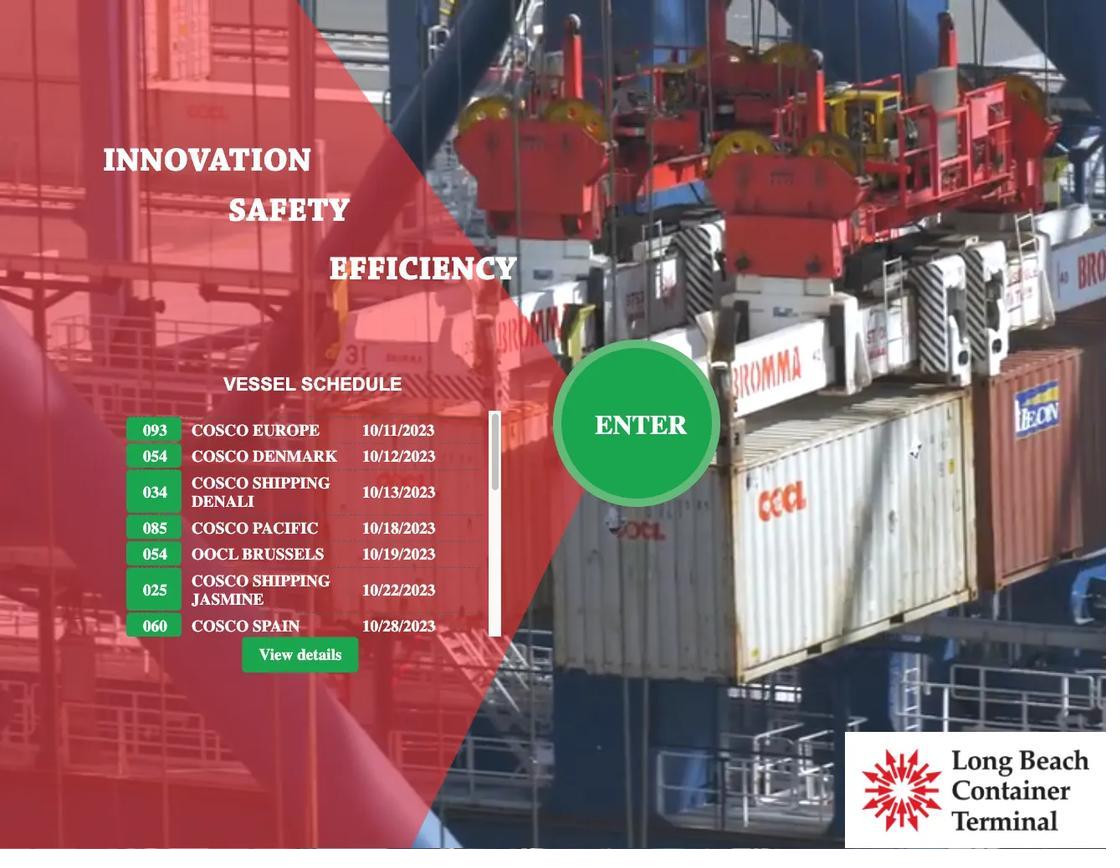 Task type: describe. For each thing, give the bounding box(es) containing it.
cosco shipping denali
[[192, 473, 330, 511]]

cosco spain
[[192, 616, 300, 635]]

085
[[143, 518, 167, 537]]

10/13/2023
[[362, 483, 436, 502]]

025
[[143, 581, 167, 599]]

cosco denmark
[[192, 447, 338, 466]]

10/12/2023
[[362, 447, 436, 466]]

vessel schedule
[[224, 374, 402, 394]]

view details
[[259, 646, 342, 665]]

europe
[[253, 421, 320, 439]]

denmark
[[253, 447, 338, 466]]

brussels
[[242, 545, 324, 564]]

034
[[143, 483, 167, 502]]

safety
[[228, 196, 350, 229]]

efficiency
[[329, 254, 516, 288]]

view details link
[[242, 637, 359, 673]]

spain
[[253, 616, 300, 635]]

vessel
[[224, 374, 296, 394]]

cosco shipping jasmine
[[192, 571, 330, 609]]

10/19/2023
[[362, 545, 436, 564]]

oocl
[[192, 545, 239, 564]]

cosco europe
[[192, 421, 320, 439]]

enter link
[[595, 410, 688, 441]]

cosco pacific
[[192, 518, 319, 537]]

details
[[297, 646, 342, 665]]

060
[[143, 616, 167, 635]]

cosco for cosco shipping jasmine
[[192, 571, 249, 590]]

jasmine
[[192, 590, 264, 609]]

enter
[[595, 410, 688, 441]]

10/18/2023
[[362, 518, 436, 537]]

10/22/2023
[[362, 581, 436, 599]]



Task type: vqa. For each thing, say whether or not it's contained in the screenshot.


Task type: locate. For each thing, give the bounding box(es) containing it.
0 vertical spatial 054
[[143, 447, 167, 466]]

10/28/2023
[[362, 616, 436, 635]]

1 cosco from the top
[[192, 421, 249, 439]]

054 down 085
[[143, 545, 167, 564]]

cosco down cosco denmark
[[192, 473, 249, 492]]

shipping for jasmine
[[253, 571, 330, 590]]

0 vertical spatial shipping
[[253, 473, 330, 492]]

054 for cosco denmark
[[143, 447, 167, 466]]

1 vertical spatial shipping
[[253, 571, 330, 590]]

cosco for cosco shipping denali
[[192, 473, 249, 492]]

cosco up cosco denmark
[[192, 421, 249, 439]]

054 for oocl brussels
[[143, 545, 167, 564]]

1 vertical spatial 054
[[143, 545, 167, 564]]

denali
[[192, 492, 254, 511]]

6 cosco from the top
[[192, 616, 249, 635]]

cosco inside cosco shipping denali
[[192, 473, 249, 492]]

shipping down brussels
[[253, 571, 330, 590]]

054 down 093
[[143, 447, 167, 466]]

5 cosco from the top
[[192, 571, 249, 590]]

093
[[143, 421, 167, 439]]

cosco inside cosco shipping jasmine
[[192, 571, 249, 590]]

schedule
[[301, 374, 402, 394]]

shipping
[[253, 473, 330, 492], [253, 571, 330, 590]]

cosco
[[192, 421, 249, 439], [192, 447, 249, 466], [192, 473, 249, 492], [192, 518, 249, 537], [192, 571, 249, 590], [192, 616, 249, 635]]

shipping inside cosco shipping jasmine
[[253, 571, 330, 590]]

1 shipping from the top
[[253, 473, 330, 492]]

10/11/2023
[[362, 421, 435, 439]]

shipping for denali
[[253, 473, 330, 492]]

054
[[143, 447, 167, 466], [143, 545, 167, 564]]

1 054 from the top
[[143, 447, 167, 466]]

3 cosco from the top
[[192, 473, 249, 492]]

cosco down jasmine
[[192, 616, 249, 635]]

cosco down cosco europe
[[192, 447, 249, 466]]

view
[[259, 646, 293, 665]]

shipping down denmark
[[253, 473, 330, 492]]

cosco for cosco denmark
[[192, 447, 249, 466]]

2 cosco from the top
[[192, 447, 249, 466]]

cosco for cosco spain
[[192, 616, 249, 635]]

innovation
[[103, 146, 312, 179]]

cosco for cosco europe
[[192, 421, 249, 439]]

oocl brussels
[[192, 545, 324, 564]]

2 shipping from the top
[[253, 571, 330, 590]]

4 cosco from the top
[[192, 518, 249, 537]]

shipping inside cosco shipping denali
[[253, 473, 330, 492]]

cosco for cosco pacific
[[192, 518, 249, 537]]

pacific
[[253, 518, 319, 537]]

2 054 from the top
[[143, 545, 167, 564]]

cosco down 'denali' on the bottom left
[[192, 518, 249, 537]]

cosco down oocl at left bottom
[[192, 571, 249, 590]]



